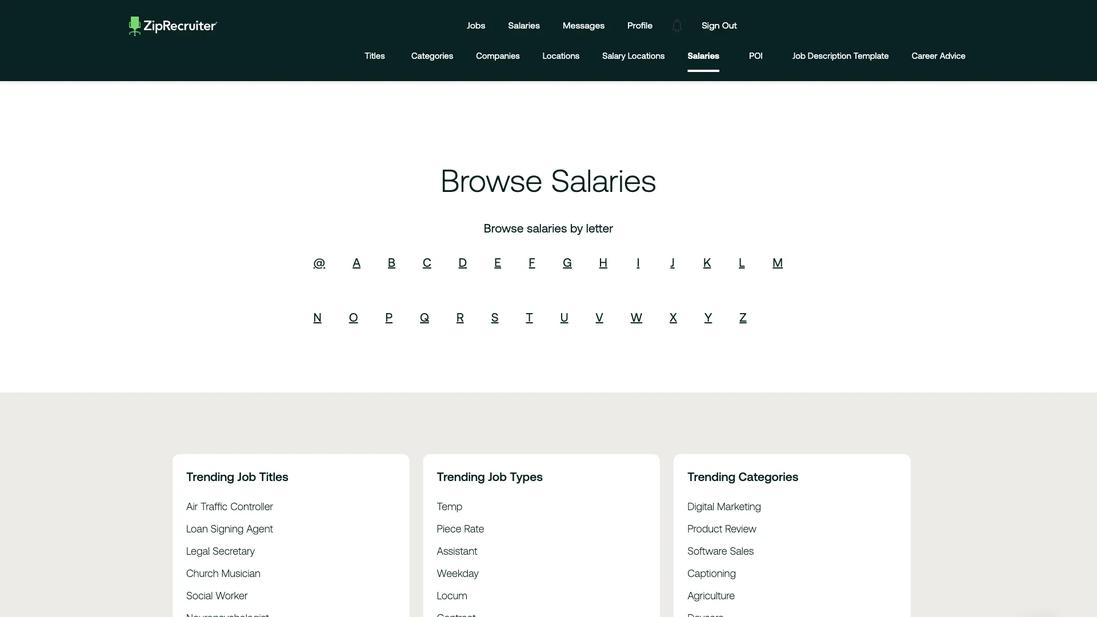 Task type: locate. For each thing, give the bounding box(es) containing it.
locations down the main element
[[543, 51, 580, 60]]

2 horizontal spatial trending
[[688, 470, 736, 484]]

c
[[423, 255, 431, 269]]

categories
[[412, 51, 453, 60], [739, 470, 799, 484]]

messages
[[563, 20, 605, 31]]

trending job titles
[[186, 470, 289, 484]]

salaries up the companies
[[509, 20, 540, 31]]

piece
[[437, 523, 462, 535]]

1 horizontal spatial job
[[488, 470, 507, 484]]

ziprecruiter image
[[129, 16, 218, 36]]

0 horizontal spatial locations
[[543, 51, 580, 60]]

job description template
[[793, 51, 889, 60]]

1 vertical spatial browse
[[484, 221, 524, 235]]

v link
[[596, 310, 604, 324]]

church musician link
[[186, 568, 261, 579]]

trending up temp
[[437, 470, 485, 484]]

salaries link down sign
[[688, 42, 720, 70]]

weekday
[[437, 568, 479, 579]]

church musician
[[186, 568, 261, 579]]

assistant link
[[437, 545, 478, 557]]

1 trending from the left
[[186, 470, 234, 484]]

a link
[[353, 255, 361, 269]]

job left types
[[488, 470, 507, 484]]

z
[[740, 310, 747, 324]]

controller
[[230, 501, 273, 512]]

@
[[314, 255, 325, 269]]

agent
[[246, 523, 273, 535]]

trending for trending job titles
[[186, 470, 234, 484]]

browse for browse salaries by letter
[[484, 221, 524, 235]]

0 vertical spatial browse
[[441, 163, 543, 198]]

trending up digital
[[688, 470, 736, 484]]

captioning
[[688, 568, 736, 579]]

y
[[705, 310, 712, 324]]

salaries
[[509, 20, 540, 31], [688, 51, 720, 60], [551, 163, 657, 198], [527, 221, 567, 235]]

trending up traffic
[[186, 470, 234, 484]]

captioning link
[[688, 568, 736, 579]]

i link
[[637, 255, 640, 269]]

salaries link inside tabs element
[[688, 42, 720, 70]]

u
[[561, 310, 569, 324]]

1 horizontal spatial titles
[[365, 51, 385, 60]]

letter
[[586, 221, 613, 235]]

s
[[491, 310, 499, 324]]

q link
[[420, 310, 429, 324]]

locations
[[543, 51, 580, 60], [628, 51, 665, 60]]

sign out
[[702, 20, 737, 31]]

salaries left the by
[[527, 221, 567, 235]]

0 vertical spatial titles
[[365, 51, 385, 60]]

salaries inside tabs element
[[688, 51, 720, 60]]

a
[[353, 255, 361, 269]]

q
[[420, 310, 429, 324]]

salaries down sign
[[688, 51, 720, 60]]

trending job types
[[437, 470, 543, 484]]

1 horizontal spatial salaries link
[[688, 42, 720, 70]]

signing
[[211, 523, 244, 535]]

air
[[186, 501, 198, 512]]

sales
[[730, 545, 754, 557]]

h link
[[600, 255, 608, 269]]

1 vertical spatial categories
[[739, 470, 799, 484]]

poi
[[750, 51, 763, 60]]

trending for trending job types
[[437, 470, 485, 484]]

marketing
[[717, 501, 762, 512]]

c link
[[423, 255, 431, 269]]

categories link
[[412, 42, 453, 72]]

1 horizontal spatial locations
[[628, 51, 665, 60]]

jobs
[[467, 20, 486, 31]]

2 trending from the left
[[437, 470, 485, 484]]

types
[[510, 470, 543, 484]]

3 trending from the left
[[688, 470, 736, 484]]

job inside tabs element
[[793, 51, 806, 60]]

traffic
[[201, 501, 228, 512]]

browse for browse salaries
[[441, 163, 543, 198]]

salaries link up the companies
[[500, 9, 549, 42]]

salary locations
[[603, 51, 665, 60]]

profile
[[628, 20, 653, 31]]

2 horizontal spatial job
[[793, 51, 806, 60]]

career
[[912, 51, 938, 60]]

career advice link
[[912, 42, 966, 72]]

description
[[808, 51, 852, 60]]

legal secretary
[[186, 545, 255, 557]]

1 vertical spatial titles
[[259, 470, 289, 484]]

job left description
[[793, 51, 806, 60]]

locations down profile link
[[628, 51, 665, 60]]

p
[[386, 310, 393, 324]]

s link
[[491, 310, 499, 324]]

product review link
[[688, 523, 757, 535]]

companies
[[476, 51, 520, 60]]

browse salaries
[[441, 163, 657, 198]]

o
[[349, 310, 358, 324]]

k link
[[704, 255, 711, 269]]

titles
[[365, 51, 385, 60], [259, 470, 289, 484]]

titles inside tabs element
[[365, 51, 385, 60]]

e
[[495, 255, 501, 269]]

social
[[186, 590, 213, 602]]

0 horizontal spatial job
[[237, 470, 256, 484]]

0 horizontal spatial salaries link
[[500, 9, 549, 42]]

main element
[[120, 9, 978, 42]]

digital marketing link
[[688, 501, 762, 512]]

review
[[725, 523, 757, 535]]

1 horizontal spatial trending
[[437, 470, 485, 484]]

job
[[793, 51, 806, 60], [237, 470, 256, 484], [488, 470, 507, 484]]

job for trending job titles
[[237, 470, 256, 484]]

trending
[[186, 470, 234, 484], [437, 470, 485, 484], [688, 470, 736, 484]]

assistant
[[437, 545, 478, 557]]

weekday link
[[437, 568, 479, 579]]

0 horizontal spatial categories
[[412, 51, 453, 60]]

job up the 'controller' in the bottom of the page
[[237, 470, 256, 484]]

0 horizontal spatial trending
[[186, 470, 234, 484]]

f link
[[529, 255, 535, 269]]

0 vertical spatial categories
[[412, 51, 453, 60]]

social worker link
[[186, 590, 248, 602]]

salaries up letter
[[551, 163, 657, 198]]

temp
[[437, 501, 463, 512]]

v
[[596, 310, 604, 324]]

n link
[[314, 310, 322, 324]]



Task type: vqa. For each thing, say whether or not it's contained in the screenshot.


Task type: describe. For each thing, give the bounding box(es) containing it.
r link
[[457, 310, 464, 324]]

l link
[[739, 255, 745, 269]]

y link
[[705, 310, 712, 324]]

secretary
[[213, 545, 255, 557]]

f
[[529, 255, 535, 269]]

salaries inside the main element
[[509, 20, 540, 31]]

agriculture
[[688, 590, 735, 602]]

piece rate
[[437, 523, 484, 535]]

worker
[[216, 590, 248, 602]]

trending for trending categories
[[688, 470, 736, 484]]

p link
[[386, 310, 393, 324]]

poi link
[[743, 42, 770, 72]]

@ link
[[314, 255, 325, 269]]

by
[[570, 221, 583, 235]]

jobs link
[[459, 9, 494, 42]]

salary locations link
[[603, 42, 665, 72]]

d
[[459, 255, 467, 269]]

job for trending job types
[[488, 470, 507, 484]]

m
[[773, 255, 783, 269]]

notifications image
[[664, 12, 691, 39]]

profile link
[[619, 9, 662, 42]]

g link
[[563, 255, 572, 269]]

j link
[[671, 255, 675, 269]]

trending categories
[[688, 470, 799, 484]]

locum link
[[437, 590, 468, 602]]

rate
[[464, 523, 484, 535]]

o link
[[349, 310, 358, 324]]

b
[[388, 255, 396, 269]]

air traffic controller link
[[186, 501, 273, 512]]

digital
[[688, 501, 715, 512]]

e link
[[495, 255, 501, 269]]

z link
[[740, 310, 747, 324]]

product review
[[688, 523, 757, 535]]

software
[[688, 545, 728, 557]]

air traffic controller
[[186, 501, 273, 512]]

template
[[854, 51, 889, 60]]

k
[[704, 255, 711, 269]]

job description template link
[[793, 42, 889, 72]]

categories inside tabs element
[[412, 51, 453, 60]]

digital marketing
[[688, 501, 762, 512]]

locations link
[[543, 42, 580, 72]]

advice
[[940, 51, 966, 60]]

i
[[637, 255, 640, 269]]

t
[[526, 310, 533, 324]]

legal secretary link
[[186, 545, 255, 557]]

w link
[[631, 310, 643, 324]]

companies link
[[476, 42, 520, 72]]

temp link
[[437, 501, 463, 512]]

loan signing agent
[[186, 523, 273, 535]]

b link
[[388, 255, 396, 269]]

x
[[670, 310, 677, 324]]

salary
[[603, 51, 626, 60]]

software sales
[[688, 545, 754, 557]]

j
[[671, 255, 675, 269]]

tabs element
[[361, 42, 978, 72]]

titles link
[[361, 42, 389, 72]]

sign
[[702, 20, 720, 31]]

0 horizontal spatial titles
[[259, 470, 289, 484]]

messages link
[[554, 9, 614, 42]]

r
[[457, 310, 464, 324]]

m link
[[773, 255, 783, 269]]

t link
[[526, 310, 533, 324]]

career advice
[[912, 51, 966, 60]]

agriculture link
[[688, 590, 735, 602]]

loan signing agent link
[[186, 523, 273, 535]]

2 locations from the left
[[628, 51, 665, 60]]

1 horizontal spatial categories
[[739, 470, 799, 484]]

product
[[688, 523, 723, 535]]

social worker
[[186, 590, 248, 602]]

l
[[739, 255, 745, 269]]

1 locations from the left
[[543, 51, 580, 60]]

u link
[[561, 310, 569, 324]]

d link
[[459, 255, 467, 269]]

h
[[600, 255, 608, 269]]



